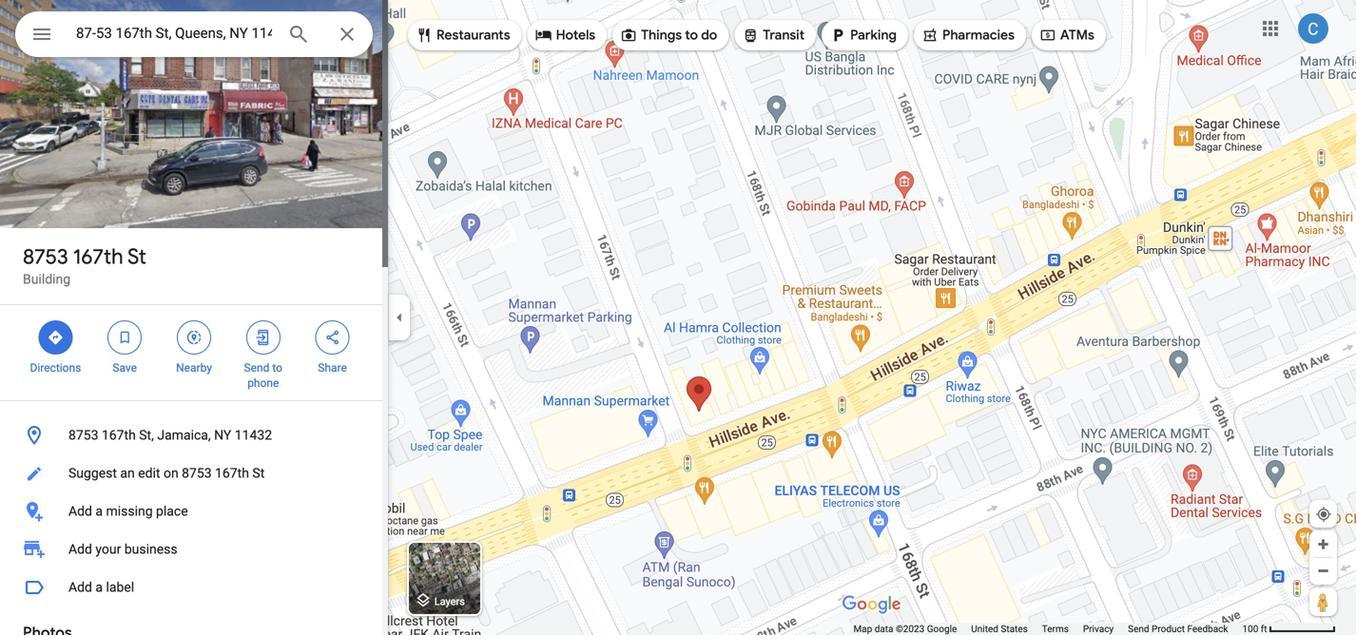 Task type: vqa. For each thing, say whether or not it's contained in the screenshot.
bottommost options
no



Task type: locate. For each thing, give the bounding box(es) containing it.
phone
[[247, 377, 279, 390]]

1 vertical spatial st
[[252, 466, 265, 481]]

0 horizontal spatial st
[[127, 243, 146, 270]]

add for add your business
[[68, 542, 92, 557]]


[[255, 327, 272, 348]]


[[742, 25, 759, 46]]

actions for 8753 167th st region
[[0, 305, 388, 400]]

to left do on the top of page
[[685, 27, 698, 44]]

zoom in image
[[1316, 537, 1331, 552]]

8753 up the building at left top
[[23, 243, 68, 270]]

1 horizontal spatial 8753
[[68, 428, 98, 443]]

edit
[[138, 466, 160, 481]]

privacy button
[[1083, 623, 1114, 635]]

1 vertical spatial a
[[95, 580, 103, 595]]

to up phone
[[272, 361, 283, 375]]


[[185, 327, 203, 348]]

google account: cat marinescu  
(ecaterina.marinescu@adept.ai) image
[[1298, 13, 1329, 44]]

do
[[701, 27, 717, 44]]

a for missing
[[95, 504, 103, 519]]

terms button
[[1042, 623, 1069, 635]]


[[30, 20, 53, 48]]

send up phone
[[244, 361, 270, 375]]

add a missing place
[[68, 504, 188, 519]]

8753 up suggest
[[68, 428, 98, 443]]

1 a from the top
[[95, 504, 103, 519]]

None field
[[76, 22, 272, 45]]

send
[[244, 361, 270, 375], [1128, 623, 1149, 635]]

0 vertical spatial 167th
[[73, 243, 123, 270]]

united states
[[971, 623, 1028, 635]]

ft
[[1261, 623, 1267, 635]]

8753 167th st main content
[[0, 0, 388, 635]]

to inside  things to do
[[685, 27, 698, 44]]

3 add from the top
[[68, 580, 92, 595]]

11432
[[235, 428, 272, 443]]

167th up 
[[73, 243, 123, 270]]

send inside send to phone
[[244, 361, 270, 375]]

st inside '8753 167th st building'
[[127, 243, 146, 270]]

a
[[95, 504, 103, 519], [95, 580, 103, 595]]

 transit
[[742, 25, 805, 46]]

share
[[318, 361, 347, 375]]

directions
[[30, 361, 81, 375]]

st,
[[139, 428, 154, 443]]

0 vertical spatial to
[[685, 27, 698, 44]]

 pharmacies
[[922, 25, 1015, 46]]

1 vertical spatial add
[[68, 542, 92, 557]]

send inside button
[[1128, 623, 1149, 635]]

google
[[927, 623, 957, 635]]

2 add from the top
[[68, 542, 92, 557]]


[[620, 25, 637, 46]]

1 vertical spatial 8753
[[68, 428, 98, 443]]

st up 
[[127, 243, 146, 270]]

add left label
[[68, 580, 92, 595]]

add for add a label
[[68, 580, 92, 595]]

167th inside '8753 167th st building'
[[73, 243, 123, 270]]

0 vertical spatial add
[[68, 504, 92, 519]]

save
[[113, 361, 137, 375]]

1 vertical spatial 167th
[[102, 428, 136, 443]]


[[324, 327, 341, 348]]

8753
[[23, 243, 68, 270], [68, 428, 98, 443], [182, 466, 212, 481]]

1 horizontal spatial st
[[252, 466, 265, 481]]

1 vertical spatial send
[[1128, 623, 1149, 635]]

things
[[641, 27, 682, 44]]

footer
[[854, 623, 1243, 635]]

united
[[971, 623, 999, 635]]

st down 11432
[[252, 466, 265, 481]]

8753 right on
[[182, 466, 212, 481]]


[[829, 25, 847, 46]]

a left label
[[95, 580, 103, 595]]

1 horizontal spatial send
[[1128, 623, 1149, 635]]

building
[[23, 272, 70, 287]]

1 vertical spatial to
[[272, 361, 283, 375]]

st
[[127, 243, 146, 270], [252, 466, 265, 481]]

0 horizontal spatial 8753
[[23, 243, 68, 270]]

8753 inside '8753 167th st building'
[[23, 243, 68, 270]]

map data ©2023 google
[[854, 623, 957, 635]]

product
[[1152, 623, 1185, 635]]

0 vertical spatial 8753
[[23, 243, 68, 270]]


[[922, 25, 939, 46]]

2 horizontal spatial 8753
[[182, 466, 212, 481]]

167th
[[73, 243, 123, 270], [102, 428, 136, 443], [215, 466, 249, 481]]

0 horizontal spatial to
[[272, 361, 283, 375]]

0 horizontal spatial send
[[244, 361, 270, 375]]

1 horizontal spatial to
[[685, 27, 698, 44]]

ny
[[214, 428, 231, 443]]

an
[[120, 466, 135, 481]]

send for send to phone
[[244, 361, 270, 375]]

167th down ny
[[215, 466, 249, 481]]

add left your at the bottom of page
[[68, 542, 92, 557]]

0 vertical spatial st
[[127, 243, 146, 270]]

send left product
[[1128, 623, 1149, 635]]

to
[[685, 27, 698, 44], [272, 361, 283, 375]]

8753 167th st, jamaica, ny 11432 button
[[0, 417, 388, 455]]

8753 167th st, jamaica, ny 11432
[[68, 428, 272, 443]]

add
[[68, 504, 92, 519], [68, 542, 92, 557], [68, 580, 92, 595]]

footer containing map data ©2023 google
[[854, 623, 1243, 635]]

0 vertical spatial a
[[95, 504, 103, 519]]

2 vertical spatial add
[[68, 580, 92, 595]]

missing
[[106, 504, 153, 519]]

on
[[164, 466, 178, 481]]

1 add from the top
[[68, 504, 92, 519]]

0 vertical spatial send
[[244, 361, 270, 375]]

167th left st,
[[102, 428, 136, 443]]

google maps element
[[0, 0, 1356, 635]]

2 a from the top
[[95, 580, 103, 595]]

8753 167th st building
[[23, 243, 146, 287]]

pharmacies
[[943, 27, 1015, 44]]

jamaica,
[[157, 428, 211, 443]]

a left 'missing'
[[95, 504, 103, 519]]

add down suggest
[[68, 504, 92, 519]]

2 vertical spatial 8753
[[182, 466, 212, 481]]

 button
[[15, 11, 68, 61]]

zoom out image
[[1316, 564, 1331, 578]]

show street view coverage image
[[1310, 588, 1337, 616]]

map
[[854, 623, 872, 635]]



Task type: describe. For each thing, give the bounding box(es) containing it.
8753 for st,
[[68, 428, 98, 443]]

send product feedback
[[1128, 623, 1228, 635]]

st inside button
[[252, 466, 265, 481]]

nearby
[[176, 361, 212, 375]]

privacy
[[1083, 623, 1114, 635]]

suggest
[[68, 466, 117, 481]]

send for send product feedback
[[1128, 623, 1149, 635]]

 restaurants
[[416, 25, 510, 46]]


[[1039, 25, 1057, 46]]

send to phone
[[244, 361, 283, 390]]

parking
[[850, 27, 897, 44]]

a for label
[[95, 580, 103, 595]]

show your location image
[[1315, 506, 1333, 523]]

atms
[[1060, 27, 1095, 44]]

167th for st,
[[102, 428, 136, 443]]

100 ft
[[1243, 623, 1267, 635]]


[[47, 327, 64, 348]]

add for add a missing place
[[68, 504, 92, 519]]

send product feedback button
[[1128, 623, 1228, 635]]

8753 for st
[[23, 243, 68, 270]]

transit
[[763, 27, 805, 44]]

 atms
[[1039, 25, 1095, 46]]

add a missing place button
[[0, 493, 388, 531]]

 parking
[[829, 25, 897, 46]]

©2023
[[896, 623, 925, 635]]


[[416, 25, 433, 46]]

suggest an edit on 8753 167th st button
[[0, 455, 388, 493]]

your
[[95, 542, 121, 557]]

add a label button
[[0, 569, 388, 607]]

none field inside the 87-53 167th st, queens, ny 11432 field
[[76, 22, 272, 45]]

hotels
[[556, 27, 596, 44]]

restaurants
[[437, 27, 510, 44]]

label
[[106, 580, 134, 595]]

add your business
[[68, 542, 177, 557]]

business
[[124, 542, 177, 557]]

100
[[1243, 623, 1259, 635]]

to inside send to phone
[[272, 361, 283, 375]]

 hotels
[[535, 25, 596, 46]]

2 vertical spatial 167th
[[215, 466, 249, 481]]

united states button
[[971, 623, 1028, 635]]

87-53 167th St, Queens, NY 11432 field
[[15, 11, 373, 57]]

 search field
[[15, 11, 373, 61]]


[[535, 25, 552, 46]]

layers
[[434, 596, 465, 608]]

suggest an edit on 8753 167th st
[[68, 466, 265, 481]]


[[116, 327, 133, 348]]

states
[[1001, 623, 1028, 635]]

feedback
[[1187, 623, 1228, 635]]

167th for st
[[73, 243, 123, 270]]

terms
[[1042, 623, 1069, 635]]

footer inside google maps element
[[854, 623, 1243, 635]]

 things to do
[[620, 25, 717, 46]]

data
[[875, 623, 894, 635]]

100 ft button
[[1243, 623, 1336, 635]]

collapse side panel image
[[389, 307, 410, 328]]

place
[[156, 504, 188, 519]]

add a label
[[68, 580, 134, 595]]

add your business link
[[0, 531, 388, 569]]



